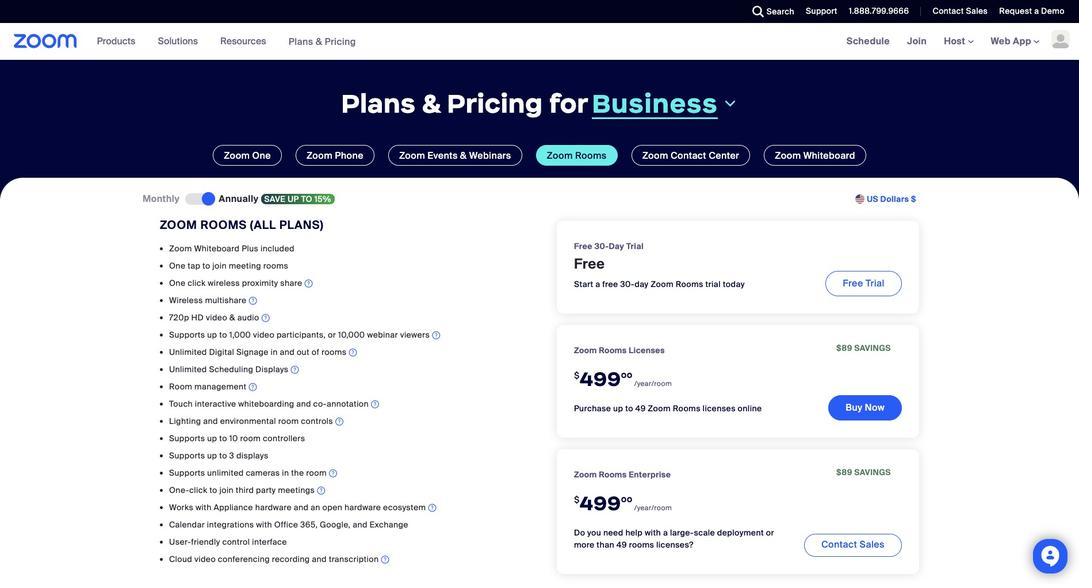 Task type: describe. For each thing, give the bounding box(es) containing it.
plus
[[242, 243, 259, 254]]

0 horizontal spatial room
[[240, 433, 261, 444]]

deployment
[[717, 528, 764, 538]]

whiteboard for zoom whiteboard
[[804, 150, 855, 162]]

one for one click wireless proximity share
[[169, 278, 186, 288]]

displays
[[236, 450, 269, 461]]

499 for up
[[580, 366, 621, 392]]

room management
[[169, 381, 247, 392]]

and inside application
[[312, 554, 327, 564]]

lighting and environmental room controls application
[[169, 415, 522, 429]]

learn more about touch interactive whiteboarding and co-annotation image
[[371, 399, 379, 410]]

interface
[[252, 537, 287, 547]]

learn more about works with appliance hardware and an open hardware ecosystem image
[[428, 502, 436, 514]]

webinar
[[367, 330, 398, 340]]

tap
[[188, 261, 200, 271]]

and left "an"
[[294, 502, 309, 513]]

do you need help with a large-scale deployment or more than 49 rooms licenses?
[[574, 528, 774, 550]]

wireless multishare application
[[169, 295, 522, 308]]

learn more about lighting and environmental room controls image
[[336, 416, 344, 427]]

calendar
[[169, 519, 205, 530]]

rooms for zoom rooms enterprise
[[599, 470, 627, 480]]

0 vertical spatial rooms
[[263, 261, 288, 271]]

room management application
[[169, 381, 522, 394]]

buy
[[846, 402, 863, 414]]

cloud video conferencing recording and transcription application
[[169, 553, 522, 567]]

zoom for zoom one
[[224, 150, 250, 162]]

free for free 30-day trial
[[574, 241, 593, 252]]

plans for plans & pricing for
[[341, 87, 416, 120]]

up for supports up to 1,000 video participants, or 10,000 webinar viewers
[[207, 330, 217, 340]]

1 vertical spatial video
[[253, 330, 275, 340]]

up for purchase up to 49 zoom rooms licenses online
[[613, 403, 623, 414]]

learn more about one click wireless proximity share image
[[305, 278, 313, 289]]

proximity
[[242, 278, 278, 288]]

720p hd video & audio
[[169, 312, 259, 323]]

request a demo
[[1000, 6, 1065, 16]]

works
[[169, 502, 193, 513]]

0 vertical spatial contact
[[933, 6, 964, 16]]

works with appliance hardware and an open hardware ecosystem application
[[169, 502, 522, 515]]

licenses
[[629, 345, 665, 356]]

wireless multishare
[[169, 295, 247, 305]]

licenses?
[[656, 540, 694, 550]]

us dollars $
[[867, 194, 917, 205]]

resources
[[220, 35, 266, 47]]

search
[[767, 6, 795, 17]]

an
[[311, 502, 320, 513]]

$ inside popup button
[[911, 194, 917, 205]]

one click wireless proximity share application
[[169, 277, 522, 290]]

free 30-day trial element
[[574, 241, 644, 253]]

party
[[256, 485, 276, 495]]

a inside do you need help with a large-scale deployment or more than 49 rooms licenses?
[[663, 528, 668, 538]]

lighting
[[169, 416, 201, 426]]

free for free trial
[[843, 277, 864, 289]]

business
[[592, 87, 718, 120]]

1 vertical spatial sales
[[860, 538, 885, 551]]

zoom phone
[[307, 150, 364, 162]]

and left out
[[280, 347, 295, 357]]

pricing for plans & pricing for
[[447, 87, 543, 120]]

one-click to join third party meetings application
[[169, 484, 522, 498]]

you
[[587, 528, 601, 538]]

one click wireless proximity share
[[169, 278, 302, 288]]

rooms inside do you need help with a large-scale deployment or more than 49 rooms licenses?
[[629, 540, 654, 550]]

request
[[1000, 6, 1033, 16]]

today
[[723, 279, 745, 289]]

unlimited for unlimited scheduling displays
[[169, 364, 207, 374]]

(all
[[250, 217, 276, 232]]

conferencing
[[218, 554, 270, 564]]

499 for you
[[580, 491, 621, 516]]

app
[[1013, 35, 1032, 47]]

supports up to 1,000 video participants, or 10,000 webinar viewers application
[[169, 329, 522, 342]]

learn more about unlimited digital signage in and out of rooms image
[[349, 347, 357, 358]]

zoom for zoom rooms enterprise
[[574, 470, 597, 480]]

1.888.799.9666
[[849, 6, 909, 16]]

free for free
[[574, 255, 605, 273]]

zoom rooms
[[547, 150, 607, 162]]

third
[[236, 485, 254, 495]]

ecosystem
[[383, 502, 426, 513]]

to for supports up to 3 displays
[[219, 450, 227, 461]]

supports up to 1,000 video participants, or 10,000 webinar viewers
[[169, 330, 430, 340]]

host
[[944, 35, 968, 47]]

meeting
[[229, 261, 261, 271]]

room
[[169, 381, 192, 392]]

products
[[97, 35, 135, 47]]

learn more about supports up to 1,000 video participants, or 10,000 webinar viewers image
[[432, 330, 440, 341]]

15%
[[315, 194, 331, 204]]

join link
[[899, 23, 936, 60]]

up inside "annually save up to 15%"
[[288, 194, 299, 204]]

whiteboard for zoom whiteboard plus included
[[194, 243, 240, 254]]

controls
[[301, 416, 333, 426]]

free trial link
[[826, 271, 902, 296]]

exchange
[[370, 519, 408, 530]]

zoom for zoom phone
[[307, 150, 333, 162]]

friendly
[[191, 537, 220, 547]]

main content containing business
[[0, 23, 1079, 585]]

help
[[626, 528, 643, 538]]

events
[[428, 150, 458, 162]]

more
[[574, 540, 595, 550]]

to inside "annually save up to 15%"
[[301, 194, 312, 204]]

rooms left licenses
[[673, 403, 701, 414]]

rooms for zoom rooms
[[575, 150, 607, 162]]

solutions button
[[158, 23, 203, 60]]

zoom for zoom whiteboard plus included
[[169, 243, 192, 254]]

rooms for zoom rooms licenses
[[599, 345, 627, 356]]

in for the
[[282, 468, 289, 478]]

viewers
[[400, 330, 430, 340]]

2 horizontal spatial room
[[306, 468, 327, 478]]

day
[[635, 279, 649, 289]]

the
[[291, 468, 304, 478]]

controllers
[[263, 433, 305, 444]]

transcription
[[329, 554, 379, 564]]

to for one tap to join meeting rooms
[[203, 261, 210, 271]]

zoom for zoom events & webinars
[[399, 150, 425, 162]]

meetings
[[278, 485, 315, 495]]

meetings navigation
[[838, 23, 1079, 60]]

touch
[[169, 399, 193, 409]]

and down the interactive on the left bottom of page
[[203, 416, 218, 426]]

zoom whiteboard
[[775, 150, 855, 162]]

pricing for plans & pricing
[[325, 35, 356, 47]]

phone
[[335, 150, 364, 162]]

video inside application
[[194, 554, 216, 564]]

environmental
[[220, 416, 276, 426]]

schedule
[[847, 35, 890, 47]]

& inside tabs of zoom services "tab list"
[[460, 150, 467, 162]]

interactive
[[195, 399, 236, 409]]

/year/room for with
[[634, 503, 672, 513]]

participants,
[[277, 330, 326, 340]]

free 30-day trial
[[574, 241, 644, 252]]

zoom for zoom rooms
[[547, 150, 573, 162]]

web app
[[991, 35, 1032, 47]]

zoom rooms licenses element
[[574, 345, 665, 357]]

rooms left "trial"
[[676, 279, 704, 289]]

$ 499 00 /year/room for enterprise
[[574, 491, 672, 516]]

annually save up to 15%
[[219, 193, 331, 205]]

supports unlimited cameras in the room application
[[169, 467, 522, 480]]

720p
[[169, 312, 189, 323]]

zoom one
[[224, 150, 271, 162]]

product information navigation
[[88, 23, 365, 60]]

free
[[603, 279, 618, 289]]

$ 499 00 /year/room for licenses
[[574, 366, 672, 392]]

00 for enterprise
[[621, 495, 633, 505]]

google,
[[320, 519, 351, 530]]

us dollars $ button
[[867, 194, 917, 205]]

plans for plans & pricing
[[289, 35, 313, 47]]

for
[[549, 87, 589, 120]]

buy now link
[[829, 395, 902, 421]]

touch interactive whiteboarding and co-annotation application
[[169, 398, 522, 411]]

0 horizontal spatial contact sales
[[822, 538, 885, 551]]

$ for do you need help with a large-scale deployment or more than 49 rooms licenses?
[[574, 494, 580, 505]]

join for third
[[220, 485, 234, 495]]

webinars
[[469, 150, 511, 162]]

1 horizontal spatial 30-
[[620, 279, 635, 289]]

$89 savings for purchase up to 49 zoom rooms licenses online
[[837, 343, 891, 353]]

up for supports up to 3 displays
[[207, 450, 217, 461]]

to for purchase up to 49 zoom rooms licenses online
[[626, 403, 633, 414]]

1 horizontal spatial trial
[[866, 277, 885, 289]]

do
[[574, 528, 585, 538]]

buy now
[[846, 402, 885, 414]]

0 vertical spatial contact sales
[[933, 6, 988, 16]]

learn more about one-click to join third party meetings image
[[317, 485, 325, 496]]

banner containing products
[[0, 23, 1079, 60]]

zoom logo image
[[14, 34, 77, 48]]

1 horizontal spatial sales
[[966, 6, 988, 16]]

unlimited digital signage in and out of rooms application
[[169, 346, 522, 360]]

rooms inside application
[[322, 347, 347, 357]]

1,000
[[229, 330, 251, 340]]

host button
[[944, 35, 974, 47]]

720p hd video & audio application
[[169, 312, 522, 325]]

supports for supports up to 1,000 video participants, or 10,000 webinar viewers
[[169, 330, 205, 340]]

works with appliance hardware and an open hardware ecosystem
[[169, 502, 426, 513]]



Task type: vqa. For each thing, say whether or not it's contained in the screenshot.
Home text box
no



Task type: locate. For each thing, give the bounding box(es) containing it.
0 horizontal spatial 30-
[[595, 241, 609, 252]]

1 vertical spatial 499
[[580, 491, 621, 516]]

plans)
[[280, 217, 324, 232]]

0 horizontal spatial with
[[196, 502, 212, 513]]

whiteboarding
[[238, 399, 294, 409]]

0 horizontal spatial whiteboard
[[194, 243, 240, 254]]

1 horizontal spatial or
[[766, 528, 774, 538]]

hardware down party
[[255, 502, 292, 513]]

savings for do you need help with a large-scale deployment or more than 49 rooms licenses?
[[855, 467, 891, 477]]

0 horizontal spatial contact
[[671, 150, 707, 162]]

$ 499 00 /year/room down zoom rooms licenses 'element'
[[574, 366, 672, 392]]

4 supports from the top
[[169, 468, 205, 478]]

than
[[597, 540, 615, 550]]

2 savings from the top
[[855, 467, 891, 477]]

1 vertical spatial join
[[220, 485, 234, 495]]

one up "annually save up to 15%"
[[252, 150, 271, 162]]

1 vertical spatial room
[[240, 433, 261, 444]]

2 hardware from the left
[[345, 502, 381, 513]]

0 horizontal spatial sales
[[860, 538, 885, 551]]

and right recording
[[312, 554, 327, 564]]

to left 1,000
[[219, 330, 227, 340]]

0 vertical spatial in
[[271, 347, 278, 357]]

with right help
[[645, 528, 661, 538]]

2 499 from the top
[[580, 491, 621, 516]]

$ up purchase at the right bottom of page
[[574, 370, 580, 381]]

room
[[278, 416, 299, 426], [240, 433, 261, 444], [306, 468, 327, 478]]

multishare
[[205, 295, 247, 305]]

user-
[[169, 537, 191, 547]]

or inside do you need help with a large-scale deployment or more than 49 rooms licenses?
[[766, 528, 774, 538]]

up for supports up to 10 room controllers
[[207, 433, 217, 444]]

$ for purchase up to 49 zoom rooms licenses online
[[574, 370, 580, 381]]

audio
[[238, 312, 259, 323]]

1 horizontal spatial pricing
[[447, 87, 543, 120]]

pricing
[[325, 35, 356, 47], [447, 87, 543, 120]]

0 vertical spatial trial
[[626, 241, 644, 252]]

one left tap
[[169, 261, 186, 271]]

rooms up zoom whiteboard plus included at the left
[[201, 217, 247, 232]]

0 horizontal spatial 49
[[617, 540, 627, 550]]

supports up to 10 room controllers
[[169, 433, 305, 444]]

0 vertical spatial 30-
[[595, 241, 609, 252]]

whiteboard
[[804, 150, 855, 162], [194, 243, 240, 254]]

3
[[229, 450, 234, 461]]

unlimited left digital
[[169, 347, 207, 357]]

to left 3
[[219, 450, 227, 461]]

control
[[222, 537, 250, 547]]

enterprise
[[629, 470, 671, 480]]

rooms left 'enterprise'
[[599, 470, 627, 480]]

1 vertical spatial trial
[[866, 277, 885, 289]]

zoom rooms enterprise
[[574, 470, 671, 480]]

learn more about unlimited scheduling displays image
[[291, 364, 299, 376]]

0 horizontal spatial rooms
[[263, 261, 288, 271]]

$ 499 00 /year/room down zoom rooms enterprise element
[[574, 491, 672, 516]]

0 horizontal spatial pricing
[[325, 35, 356, 47]]

rooms for zoom rooms (all plans)
[[201, 217, 247, 232]]

2 horizontal spatial rooms
[[629, 540, 654, 550]]

contact sales link
[[924, 0, 991, 23], [933, 6, 988, 16], [804, 534, 902, 557]]

1 vertical spatial $
[[574, 370, 580, 381]]

video down friendly
[[194, 554, 216, 564]]

1 horizontal spatial room
[[278, 416, 299, 426]]

web app button
[[991, 35, 1040, 47]]

2 vertical spatial one
[[169, 278, 186, 288]]

2 horizontal spatial a
[[1035, 6, 1039, 16]]

1 horizontal spatial a
[[663, 528, 668, 538]]

1 vertical spatial 49
[[617, 540, 627, 550]]

unlimited inside unlimited digital signage in and out of rooms application
[[169, 347, 207, 357]]

cloud video conferencing recording and transcription
[[169, 554, 379, 564]]

2 $89 from the top
[[837, 467, 853, 477]]

49 right purchase at the right bottom of page
[[636, 403, 646, 414]]

to left 15%
[[301, 194, 312, 204]]

00 down zoom rooms licenses 'element'
[[621, 370, 633, 380]]

0 vertical spatial 499
[[580, 366, 621, 392]]

1 vertical spatial in
[[282, 468, 289, 478]]

to for supports up to 1,000 video participants, or 10,000 webinar viewers
[[219, 330, 227, 340]]

plans inside product information navigation
[[289, 35, 313, 47]]

or right deployment
[[766, 528, 774, 538]]

room up controllers on the left bottom of the page
[[278, 416, 299, 426]]

1 hardware from the left
[[255, 502, 292, 513]]

in up displays
[[271, 347, 278, 357]]

of
[[312, 347, 320, 357]]

49 down need
[[617, 540, 627, 550]]

large-
[[670, 528, 694, 538]]

lighting and environmental room controls
[[169, 416, 333, 426]]

learn more about 720p hd video & audio image
[[262, 312, 270, 324]]

1 vertical spatial one
[[169, 261, 186, 271]]

digital
[[209, 347, 234, 357]]

499 up purchase at the right bottom of page
[[580, 366, 621, 392]]

integrations
[[207, 519, 254, 530]]

1 horizontal spatial plans
[[341, 87, 416, 120]]

zoom
[[224, 150, 250, 162], [307, 150, 333, 162], [399, 150, 425, 162], [547, 150, 573, 162], [643, 150, 669, 162], [775, 150, 801, 162], [160, 217, 197, 232], [169, 243, 192, 254], [651, 279, 674, 289], [574, 345, 597, 356], [648, 403, 671, 414], [574, 470, 597, 480]]

click down tap
[[188, 278, 206, 288]]

2 00 from the top
[[621, 495, 633, 505]]

$89 savings for do you need help with a large-scale deployment or more than 49 rooms licenses?
[[837, 467, 891, 477]]

zoom for zoom whiteboard
[[775, 150, 801, 162]]

1 vertical spatial contact sales
[[822, 538, 885, 551]]

0 vertical spatial one
[[252, 150, 271, 162]]

plans & pricing for
[[341, 87, 589, 120]]

0 vertical spatial plans
[[289, 35, 313, 47]]

join for meeting
[[213, 261, 227, 271]]

0 horizontal spatial a
[[596, 279, 600, 289]]

and down works with appliance hardware and an open hardware ecosystem application
[[353, 519, 368, 530]]

room left learn more about supports unlimited cameras in the room image
[[306, 468, 327, 478]]

contact inside tabs of zoom services "tab list"
[[671, 150, 707, 162]]

learn more about room management image
[[249, 381, 257, 393]]

zoom inside zoom rooms enterprise element
[[574, 470, 597, 480]]

or left 10,000
[[328, 330, 336, 340]]

0 vertical spatial $ 499 00 /year/room
[[574, 366, 672, 392]]

/year/room for zoom
[[634, 379, 672, 388]]

365,
[[300, 519, 318, 530]]

zoom rooms licenses
[[574, 345, 665, 356]]

0 vertical spatial whiteboard
[[804, 150, 855, 162]]

unlimited for unlimited digital signage in and out of rooms
[[169, 347, 207, 357]]

1 vertical spatial $ 499 00 /year/room
[[574, 491, 672, 516]]

zoom whiteboard plus included
[[169, 243, 295, 254]]

0 horizontal spatial in
[[271, 347, 278, 357]]

1 vertical spatial $89
[[837, 467, 853, 477]]

0 vertical spatial join
[[213, 261, 227, 271]]

0 vertical spatial 49
[[636, 403, 646, 414]]

down image
[[723, 97, 738, 111]]

1 horizontal spatial with
[[256, 519, 272, 530]]

up right purchase at the right bottom of page
[[613, 403, 623, 414]]

2 unlimited from the top
[[169, 364, 207, 374]]

zoom rooms (all plans)
[[160, 217, 324, 232]]

solutions
[[158, 35, 198, 47]]

1 vertical spatial plans
[[341, 87, 416, 120]]

learn more about wireless multishare image
[[249, 295, 257, 307]]

1 vertical spatial whiteboard
[[194, 243, 240, 254]]

1 horizontal spatial contact sales
[[933, 6, 988, 16]]

search button
[[744, 0, 798, 23]]

1 vertical spatial /year/room
[[634, 503, 672, 513]]

to right tap
[[203, 261, 210, 271]]

in left the
[[282, 468, 289, 478]]

49
[[636, 403, 646, 414], [617, 540, 627, 550]]

co-
[[313, 399, 327, 409]]

1 unlimited from the top
[[169, 347, 207, 357]]

or inside supports up to 1,000 video participants, or 10,000 webinar viewers application
[[328, 330, 336, 340]]

2 horizontal spatial contact
[[933, 6, 964, 16]]

online
[[738, 403, 762, 414]]

click for one-
[[189, 485, 207, 495]]

1 vertical spatial free
[[574, 255, 605, 273]]

or
[[328, 330, 336, 340], [766, 528, 774, 538]]

1 horizontal spatial hardware
[[345, 502, 381, 513]]

plans & pricing link
[[289, 35, 356, 47], [289, 35, 356, 47]]

licenses
[[703, 403, 736, 414]]

join up wireless
[[213, 261, 227, 271]]

& inside product information navigation
[[316, 35, 322, 47]]

in for and
[[271, 347, 278, 357]]

499 up 'you'
[[580, 491, 621, 516]]

day
[[609, 241, 624, 252]]

unlimited scheduling displays application
[[169, 364, 522, 377]]

main content
[[0, 23, 1079, 585]]

video right hd
[[206, 312, 227, 323]]

join down unlimited on the bottom of page
[[220, 485, 234, 495]]

room right 10
[[240, 433, 261, 444]]

10,000
[[338, 330, 365, 340]]

3 supports from the top
[[169, 450, 205, 461]]

included
[[261, 243, 295, 254]]

one for one tap to join meeting rooms
[[169, 261, 186, 271]]

2 /year/room from the top
[[634, 503, 672, 513]]

1 horizontal spatial rooms
[[322, 347, 347, 357]]

1 horizontal spatial 49
[[636, 403, 646, 414]]

0 vertical spatial 00
[[621, 370, 633, 380]]

signage
[[236, 347, 269, 357]]

to down unlimited on the bottom of page
[[210, 485, 217, 495]]

calendar integrations with office 365, google, and exchange
[[169, 519, 408, 530]]

up inside supports up to 1,000 video participants, or 10,000 webinar viewers application
[[207, 330, 217, 340]]

annually
[[219, 193, 259, 205]]

1 savings from the top
[[855, 343, 891, 353]]

00
[[621, 370, 633, 380], [621, 495, 633, 505]]

to
[[301, 194, 312, 204], [203, 261, 210, 271], [219, 330, 227, 340], [626, 403, 633, 414], [219, 433, 227, 444], [219, 450, 227, 461], [210, 485, 217, 495]]

0 horizontal spatial trial
[[626, 241, 644, 252]]

/year/room up purchase up to 49 zoom rooms licenses online
[[634, 379, 672, 388]]

join inside application
[[220, 485, 234, 495]]

499
[[580, 366, 621, 392], [580, 491, 621, 516]]

supports for supports up to 3 displays
[[169, 450, 205, 461]]

rooms down for
[[575, 150, 607, 162]]

web
[[991, 35, 1011, 47]]

annotation
[[327, 399, 369, 409]]

2 horizontal spatial with
[[645, 528, 661, 538]]

1 vertical spatial rooms
[[322, 347, 347, 357]]

to for one-click to join third party meetings
[[210, 485, 217, 495]]

video
[[206, 312, 227, 323], [253, 330, 275, 340], [194, 554, 216, 564]]

a left free
[[596, 279, 600, 289]]

and left co-
[[296, 399, 311, 409]]

0 vertical spatial $89 savings
[[837, 343, 891, 353]]

/year/room
[[634, 379, 672, 388], [634, 503, 672, 513]]

0 vertical spatial unlimited
[[169, 347, 207, 357]]

rooms left the licenses
[[599, 345, 627, 356]]

trial
[[706, 279, 721, 289]]

one inside application
[[169, 278, 186, 288]]

1 vertical spatial or
[[766, 528, 774, 538]]

zoom for zoom rooms licenses
[[574, 345, 597, 356]]

2 $89 savings from the top
[[837, 467, 891, 477]]

banner
[[0, 23, 1079, 60]]

zoom for zoom rooms (all plans)
[[160, 217, 197, 232]]

rooms inside tabs of zoom services "tab list"
[[575, 150, 607, 162]]

1 vertical spatial a
[[596, 279, 600, 289]]

pricing inside product information navigation
[[325, 35, 356, 47]]

plans
[[289, 35, 313, 47], [341, 87, 416, 120]]

out
[[297, 347, 310, 357]]

up up supports up to 3 displays
[[207, 433, 217, 444]]

supports for supports up to 10 room controllers
[[169, 433, 205, 444]]

1 horizontal spatial contact
[[822, 538, 858, 551]]

/year/room up help
[[634, 503, 672, 513]]

30-
[[595, 241, 609, 252], [620, 279, 635, 289]]

zoom for zoom contact center
[[643, 150, 669, 162]]

up right save
[[288, 194, 299, 204]]

video down the learn more about 720p hd video & audio icon
[[253, 330, 275, 340]]

1 /year/room from the top
[[634, 379, 672, 388]]

0 vertical spatial video
[[206, 312, 227, 323]]

free
[[574, 241, 593, 252], [574, 255, 605, 273], [843, 277, 864, 289]]

unlimited up room
[[169, 364, 207, 374]]

supports
[[169, 330, 205, 340], [169, 433, 205, 444], [169, 450, 205, 461], [169, 468, 205, 478]]

1 horizontal spatial in
[[282, 468, 289, 478]]

1 vertical spatial 00
[[621, 495, 633, 505]]

& inside application
[[229, 312, 235, 323]]

$89 for do you need help with a large-scale deployment or more than 49 rooms licenses?
[[837, 467, 853, 477]]

49 inside do you need help with a large-scale deployment or more than 49 rooms licenses?
[[617, 540, 627, 550]]

1 horizontal spatial whiteboard
[[804, 150, 855, 162]]

unlimited inside unlimited scheduling displays application
[[169, 364, 207, 374]]

cloud
[[169, 554, 192, 564]]

0 vertical spatial sales
[[966, 6, 988, 16]]

$ right dollars
[[911, 194, 917, 205]]

a for start
[[596, 279, 600, 289]]

1 $ 499 00 /year/room from the top
[[574, 366, 672, 392]]

rooms inside 'element'
[[599, 345, 627, 356]]

appliance
[[214, 502, 253, 513]]

2 vertical spatial a
[[663, 528, 668, 538]]

0 vertical spatial savings
[[855, 343, 891, 353]]

rooms right of
[[322, 347, 347, 357]]

purchase
[[574, 403, 611, 414]]

1 vertical spatial click
[[189, 485, 207, 495]]

0 horizontal spatial hardware
[[255, 502, 292, 513]]

2 vertical spatial video
[[194, 554, 216, 564]]

2 vertical spatial room
[[306, 468, 327, 478]]

1 $89 savings from the top
[[837, 343, 891, 353]]

1.888.799.9666 button
[[841, 0, 912, 23], [849, 6, 909, 16]]

0 vertical spatial $89
[[837, 343, 853, 353]]

with inside do you need help with a large-scale deployment or more than 49 rooms licenses?
[[645, 528, 661, 538]]

00 down zoom rooms enterprise element
[[621, 495, 633, 505]]

rooms down included
[[263, 261, 288, 271]]

one-
[[169, 485, 189, 495]]

0 vertical spatial room
[[278, 416, 299, 426]]

zoom rooms enterprise element
[[574, 469, 671, 481]]

1 $89 from the top
[[837, 343, 853, 353]]

free trial
[[843, 277, 885, 289]]

a left demo
[[1035, 6, 1039, 16]]

1 vertical spatial contact
[[671, 150, 707, 162]]

0 vertical spatial /year/room
[[634, 379, 672, 388]]

$89 for purchase up to 49 zoom rooms licenses online
[[837, 343, 853, 353]]

a up "licenses?" at the right bottom of the page
[[663, 528, 668, 538]]

whiteboard inside tabs of zoom services "tab list"
[[804, 150, 855, 162]]

need
[[604, 528, 624, 538]]

to for supports up to 10 room controllers
[[219, 433, 227, 444]]

with right works
[[196, 502, 212, 513]]

1 vertical spatial pricing
[[447, 87, 543, 120]]

click for one
[[188, 278, 206, 288]]

2 supports from the top
[[169, 433, 205, 444]]

a for request
[[1035, 6, 1039, 16]]

2 vertical spatial contact
[[822, 538, 858, 551]]

0 vertical spatial a
[[1035, 6, 1039, 16]]

0 vertical spatial free
[[574, 241, 593, 252]]

with up interface
[[256, 519, 272, 530]]

30- right free
[[620, 279, 635, 289]]

0 vertical spatial $
[[911, 194, 917, 205]]

one tap to join meeting rooms
[[169, 261, 288, 271]]

to right purchase at the right bottom of page
[[626, 403, 633, 414]]

learn more about supports unlimited cameras in the room image
[[329, 468, 337, 479]]

to left 10
[[219, 433, 227, 444]]

join
[[907, 35, 927, 47]]

1 vertical spatial 30-
[[620, 279, 635, 289]]

hardware down 'one-click to join third party meetings' application on the left bottom
[[345, 502, 381, 513]]

us
[[867, 194, 879, 205]]

0 vertical spatial click
[[188, 278, 206, 288]]

0 vertical spatial or
[[328, 330, 336, 340]]

up down '720p hd video & audio'
[[207, 330, 217, 340]]

30- up free
[[595, 241, 609, 252]]

one inside tabs of zoom services "tab list"
[[252, 150, 271, 162]]

support
[[806, 6, 838, 16]]

profile picture image
[[1052, 30, 1070, 48]]

learn more about cloud video conferencing recording and transcription image
[[381, 554, 389, 566]]

supports up to 3 displays
[[169, 450, 269, 461]]

demo
[[1042, 6, 1065, 16]]

0 horizontal spatial or
[[328, 330, 336, 340]]

click up works
[[189, 485, 207, 495]]

1 00 from the top
[[621, 370, 633, 380]]

rooms down help
[[629, 540, 654, 550]]

2 vertical spatial free
[[843, 277, 864, 289]]

0 vertical spatial pricing
[[325, 35, 356, 47]]

supports for supports unlimited cameras in the room
[[169, 468, 205, 478]]

2 $ 499 00 /year/room from the top
[[574, 491, 672, 516]]

save
[[264, 194, 286, 204]]

one-click to join third party meetings
[[169, 485, 315, 495]]

00 for licenses
[[621, 370, 633, 380]]

tabs of zoom services tab list
[[17, 145, 1062, 166]]

1 vertical spatial savings
[[855, 467, 891, 477]]

1 vertical spatial $89 savings
[[837, 467, 891, 477]]

$ up do
[[574, 494, 580, 505]]

one
[[252, 150, 271, 162], [169, 261, 186, 271], [169, 278, 186, 288]]

1 499 from the top
[[580, 366, 621, 392]]

scheduling
[[209, 364, 253, 374]]

0 horizontal spatial plans
[[289, 35, 313, 47]]

now
[[865, 402, 885, 414]]

savings for purchase up to 49 zoom rooms licenses online
[[855, 343, 891, 353]]

up left 3
[[207, 450, 217, 461]]

1 vertical spatial unlimited
[[169, 364, 207, 374]]

one up wireless
[[169, 278, 186, 288]]

with inside application
[[196, 502, 212, 513]]

2 vertical spatial $
[[574, 494, 580, 505]]

1 supports from the top
[[169, 330, 205, 340]]

zoom inside zoom rooms licenses 'element'
[[574, 345, 597, 356]]



